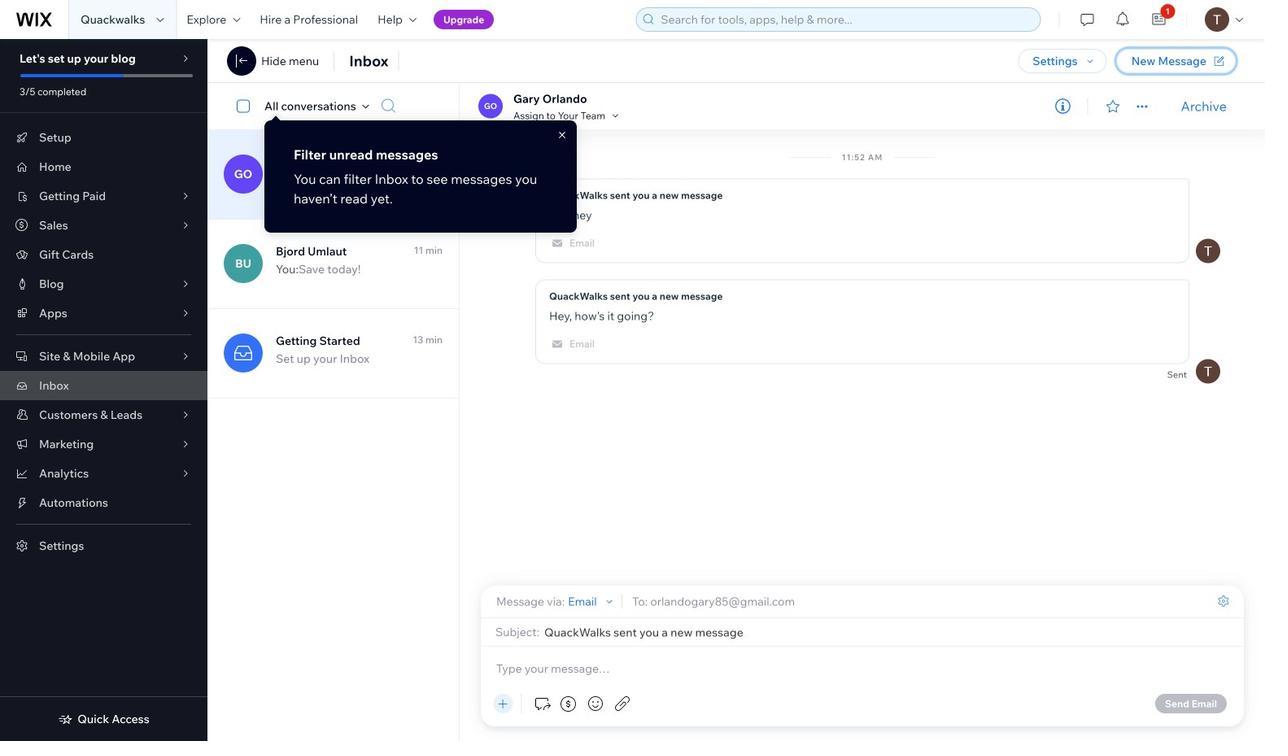 Task type: describe. For each thing, give the bounding box(es) containing it.
getting started image
[[224, 334, 263, 373]]

Search for tools, apps, help & more... field
[[656, 8, 1035, 31]]

1 terry turtle image from the top
[[1196, 239, 1221, 263]]



Task type: locate. For each thing, give the bounding box(es) containing it.
terry turtle image
[[1196, 239, 1221, 263], [1196, 359, 1221, 384]]

Type your message. Hit enter to submit. text field
[[494, 660, 1231, 678]]

chat messages log
[[460, 129, 1265, 586]]

sidebar element
[[0, 37, 208, 741]]

2 terry turtle image from the top
[[1196, 359, 1221, 384]]

0 vertical spatial terry turtle image
[[1196, 239, 1221, 263]]

emojis image
[[586, 694, 605, 714]]

None field
[[544, 625, 1231, 639]]

None checkbox
[[228, 96, 264, 116]]

1 vertical spatial terry turtle image
[[1196, 359, 1221, 384]]

files image
[[613, 694, 632, 714]]



